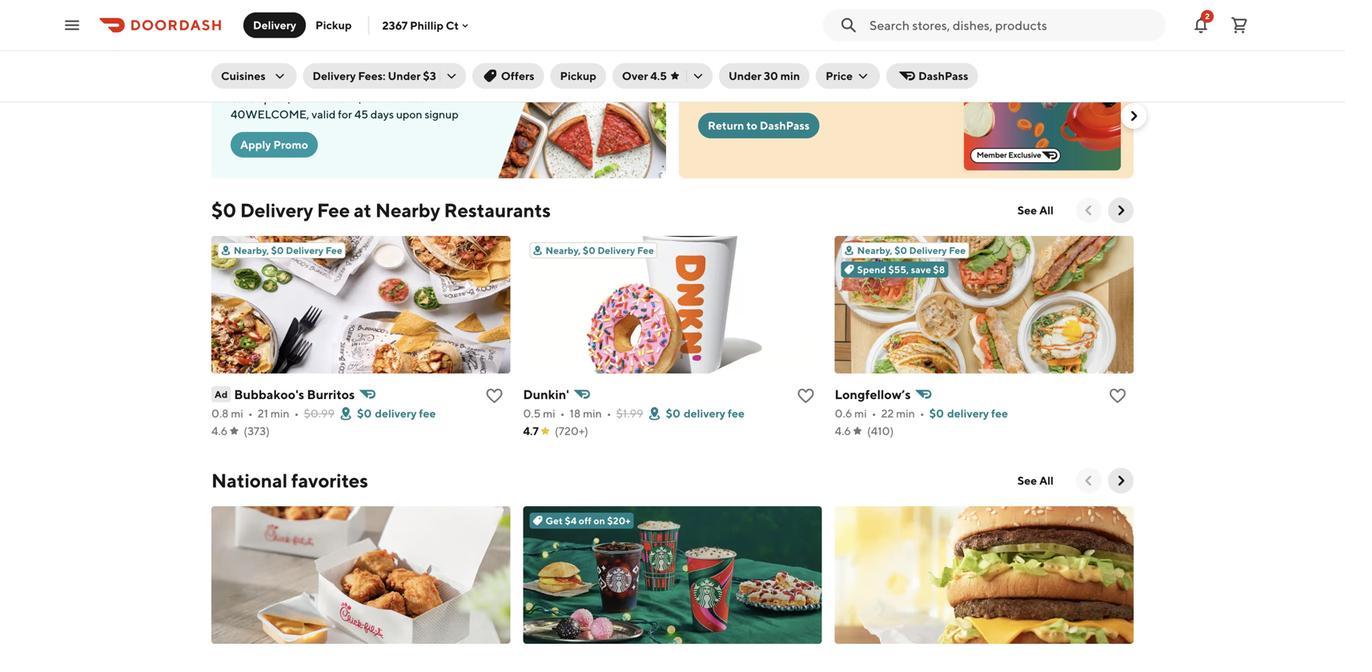Task type: describe. For each thing, give the bounding box(es) containing it.
(720+)
[[555, 425, 589, 438]]

up
[[257, 92, 271, 105]]

4.6 for 0.6 mi • 22 min • $0 delivery fee
[[835, 425, 851, 438]]

21
[[258, 407, 268, 421]]

$0 delivery fee for $1.99
[[666, 407, 745, 421]]

3 • from the left
[[560, 407, 565, 421]]

18
[[570, 407, 581, 421]]

apply promo button
[[231, 132, 318, 158]]

mi for dunkin'
[[543, 407, 556, 421]]

min inside button
[[781, 69, 800, 82]]

see all for national favorites
[[1018, 475, 1054, 488]]

under inside button
[[729, 69, 762, 82]]

off for on
[[579, 516, 592, 527]]

under 30 min button
[[719, 63, 810, 89]]

nearby, for 21 min
[[234, 245, 269, 256]]

40welcome,
[[231, 108, 309, 121]]

mi for longfellow's
[[855, 407, 867, 421]]

delivery button
[[243, 12, 306, 38]]

ad bubbakoo's burritos
[[215, 387, 355, 402]]

get 40% off your first 2 orders save up to $10 on orders $15+ with code 40welcome, valid for 45 days upon signup
[[231, 65, 459, 121]]

2 inside get 40% off your first 2 orders save up to $10 on orders $15+ with code 40welcome, valid for 45 days upon signup
[[394, 65, 404, 84]]

code
[[407, 92, 433, 105]]

1 vertical spatial next button of carousel image
[[1113, 203, 1129, 219]]

2367 phillip ct
[[382, 19, 459, 32]]

$3
[[423, 69, 436, 82]]

0.6 mi • 22 min • $0 delivery fee
[[835, 407, 1009, 421]]

see all link for $0 delivery fee at nearby restaurants
[[1008, 198, 1064, 223]]

national favorites link
[[211, 469, 368, 494]]

open menu image
[[62, 16, 82, 35]]

over 4.5
[[622, 69, 667, 82]]

ad
[[215, 389, 228, 400]]

favorites
[[291, 470, 368, 493]]

0 vertical spatial next button of carousel image
[[1126, 108, 1142, 124]]

22
[[882, 407, 894, 421]]

delivery inside $0 delivery fees and reduced service fees with dashpass
[[723, 65, 782, 84]]

first
[[361, 65, 391, 84]]

dashpass inside $0 delivery fees and reduced service fees with dashpass
[[826, 84, 897, 103]]

price button
[[816, 63, 880, 89]]

under 30 min
[[729, 69, 800, 82]]

(410)
[[867, 425, 894, 438]]

45
[[355, 108, 368, 121]]

to inside get 40% off your first 2 orders save up to $10 on orders $15+ with code 40welcome, valid for 45 days upon signup
[[273, 92, 283, 105]]

burritos
[[307, 387, 355, 402]]

offers
[[501, 69, 535, 82]]

0.8 mi • 21 min •
[[211, 407, 299, 421]]

over 4.5 button
[[613, 63, 713, 89]]

1 mi from the left
[[231, 407, 243, 421]]

reduced
[[852, 65, 914, 84]]

spend
[[858, 264, 887, 276]]

$1.99
[[616, 407, 644, 421]]

fee inside $0 delivery fee at nearby restaurants link
[[317, 199, 350, 222]]

get $4 off on $20+
[[546, 516, 631, 527]]

1 under from the left
[[388, 69, 421, 82]]

delivery fees: under $3
[[313, 69, 436, 82]]

click to add this store to your saved list image for longfellow's
[[1109, 387, 1128, 406]]

1 horizontal spatial 2
[[1206, 12, 1210, 21]]

restaurants
[[444, 199, 551, 222]]

0.5
[[523, 407, 541, 421]]

for
[[338, 108, 352, 121]]

click to add this store to your saved list image for dunkin'
[[797, 387, 816, 406]]

(373)
[[244, 425, 270, 438]]

see all for $0 delivery fee at nearby restaurants
[[1018, 204, 1054, 217]]

$15+
[[357, 92, 381, 105]]

offers button
[[472, 63, 544, 89]]

3 nearby, $0 delivery fee from the left
[[858, 245, 966, 256]]

1 vertical spatial fees
[[755, 84, 786, 103]]

nearby, $0 delivery fee for 21 min
[[234, 245, 343, 256]]

valid
[[312, 108, 336, 121]]

phillip
[[410, 19, 444, 32]]

$0 delivery fee at nearby restaurants link
[[211, 198, 551, 223]]

1 horizontal spatial on
[[594, 516, 605, 527]]

0 horizontal spatial pickup
[[316, 18, 352, 32]]

at
[[354, 199, 372, 222]]

40%
[[263, 65, 297, 84]]

previous button of carousel image for $0 delivery fee at nearby restaurants
[[1081, 203, 1097, 219]]

days
[[371, 108, 394, 121]]

all for national favorites
[[1040, 475, 1054, 488]]

cuisines button
[[211, 63, 297, 89]]

and
[[820, 65, 848, 84]]

see for $0 delivery fee at nearby restaurants
[[1018, 204, 1037, 217]]

dunkin'
[[523, 387, 569, 402]]

1 horizontal spatial pickup
[[560, 69, 597, 82]]

with inside $0 delivery fees and reduced service fees with dashpass
[[790, 84, 822, 103]]

return to dashpass
[[708, 119, 810, 132]]

0 vertical spatial fees
[[786, 65, 817, 84]]

2367
[[382, 19, 408, 32]]

$8
[[934, 264, 945, 276]]

apply
[[240, 138, 271, 151]]

4 • from the left
[[607, 407, 612, 421]]



Task type: locate. For each thing, give the bounding box(es) containing it.
delivery
[[253, 18, 296, 32], [313, 69, 356, 82], [240, 199, 313, 222], [286, 245, 324, 256], [598, 245, 635, 256], [910, 245, 947, 256]]

get inside get 40% off your first 2 orders save up to $10 on orders $15+ with code 40welcome, valid for 45 days upon signup
[[231, 65, 259, 84]]

2 vertical spatial dashpass
[[760, 119, 810, 132]]

1 nearby, from the left
[[234, 245, 269, 256]]

off right $4
[[579, 516, 592, 527]]

1 fee from the left
[[419, 407, 436, 421]]

promo
[[273, 138, 308, 151]]

4.6 for 0.8 mi • 21 min •
[[211, 425, 228, 438]]

fees:
[[358, 69, 386, 82]]

2 all from the top
[[1040, 475, 1054, 488]]

0 horizontal spatial get
[[231, 65, 259, 84]]

price
[[826, 69, 853, 82]]

0 horizontal spatial dashpass
[[760, 119, 810, 132]]

1 horizontal spatial mi
[[543, 407, 556, 421]]

under
[[388, 69, 421, 82], [729, 69, 762, 82]]

previous button of carousel image
[[1081, 203, 1097, 219], [1081, 473, 1097, 489]]

2 $0 delivery fee from the left
[[666, 407, 745, 421]]

• left $1.99
[[607, 407, 612, 421]]

1 see all link from the top
[[1008, 198, 1064, 223]]

1 horizontal spatial click to add this store to your saved list image
[[1109, 387, 1128, 406]]

0 vertical spatial get
[[231, 65, 259, 84]]

0 horizontal spatial nearby,
[[234, 245, 269, 256]]

next button of carousel image
[[1126, 108, 1142, 124], [1113, 203, 1129, 219]]

all for $0 delivery fee at nearby restaurants
[[1040, 204, 1054, 217]]

pickup
[[316, 18, 352, 32], [560, 69, 597, 82]]

2 horizontal spatial nearby, $0 delivery fee
[[858, 245, 966, 256]]

2 previous button of carousel image from the top
[[1081, 473, 1097, 489]]

dashpass right 'reduced'
[[919, 69, 969, 82]]

1 vertical spatial 2
[[394, 65, 404, 84]]

1 see from the top
[[1018, 204, 1037, 217]]

• left the 21
[[248, 407, 253, 421]]

see for national favorites
[[1018, 475, 1037, 488]]

0 horizontal spatial $0 delivery fee
[[357, 407, 436, 421]]

bubbakoo's
[[234, 387, 304, 402]]

2 mi from the left
[[543, 407, 556, 421]]

•
[[248, 407, 253, 421], [294, 407, 299, 421], [560, 407, 565, 421], [607, 407, 612, 421], [872, 407, 877, 421], [920, 407, 925, 421]]

min for 0.8 mi • 21 min •
[[271, 407, 290, 421]]

dashpass down $0 delivery fees and reduced service fees with dashpass
[[760, 119, 810, 132]]

0 vertical spatial see
[[1018, 204, 1037, 217]]

2 horizontal spatial dashpass
[[919, 69, 969, 82]]

signup
[[425, 108, 459, 121]]

0 horizontal spatial with
[[383, 92, 405, 105]]

previous button of carousel image for national favorites
[[1081, 473, 1097, 489]]

2 nearby, $0 delivery fee from the left
[[546, 245, 654, 256]]

• right '22'
[[920, 407, 925, 421]]

0 horizontal spatial mi
[[231, 407, 243, 421]]

2 fee from the left
[[728, 407, 745, 421]]

5 • from the left
[[872, 407, 877, 421]]

with up days
[[383, 92, 405, 105]]

0 horizontal spatial 4.6
[[211, 425, 228, 438]]

dashpass
[[919, 69, 969, 82], [826, 84, 897, 103], [760, 119, 810, 132]]

2 under from the left
[[729, 69, 762, 82]]

on left $20+ at the bottom left of page
[[594, 516, 605, 527]]

dashpass inside button
[[760, 119, 810, 132]]

notification bell image
[[1192, 16, 1211, 35]]

4.5
[[651, 69, 667, 82]]

to inside button
[[747, 119, 758, 132]]

fees down the 30
[[755, 84, 786, 103]]

min for 0.6 mi • 22 min • $0 delivery fee
[[896, 407, 915, 421]]

0 vertical spatial previous button of carousel image
[[1081, 203, 1097, 219]]

2 see all link from the top
[[1008, 469, 1064, 494]]

0.6
[[835, 407, 853, 421]]

0 vertical spatial 2
[[1206, 12, 1210, 21]]

pickup button left over
[[551, 63, 606, 89]]

0 horizontal spatial nearby, $0 delivery fee
[[234, 245, 343, 256]]

apply promo
[[240, 138, 308, 151]]

1 see all from the top
[[1018, 204, 1054, 217]]

with down and
[[790, 84, 822, 103]]

1 • from the left
[[248, 407, 253, 421]]

2 horizontal spatial mi
[[855, 407, 867, 421]]

2 4.6 from the left
[[835, 425, 851, 438]]

4.6 down 0.6
[[835, 425, 851, 438]]

0 vertical spatial to
[[273, 92, 283, 105]]

2
[[1206, 12, 1210, 21], [394, 65, 404, 84]]

2 see from the top
[[1018, 475, 1037, 488]]

$4
[[565, 516, 577, 527]]

2 right the first
[[394, 65, 404, 84]]

nearby, $0 delivery fee for 18 min
[[546, 245, 654, 256]]

• left '22'
[[872, 407, 877, 421]]

to
[[273, 92, 283, 105], [747, 119, 758, 132]]

save
[[911, 264, 932, 276]]

on inside get 40% off your first 2 orders save up to $10 on orders $15+ with code 40welcome, valid for 45 days upon signup
[[307, 92, 320, 105]]

mi right 0.6
[[855, 407, 867, 421]]

on
[[307, 92, 320, 105], [594, 516, 605, 527]]

0 vertical spatial pickup
[[316, 18, 352, 32]]

1 horizontal spatial get
[[546, 516, 563, 527]]

1 horizontal spatial nearby,
[[546, 245, 581, 256]]

0 horizontal spatial on
[[307, 92, 320, 105]]

1 vertical spatial on
[[594, 516, 605, 527]]

$0 delivery fees and reduced service fees with dashpass
[[698, 65, 914, 103]]

1 horizontal spatial dashpass
[[826, 84, 897, 103]]

2 left 0 items, open order cart image
[[1206, 12, 1210, 21]]

0 vertical spatial pickup button
[[306, 12, 362, 38]]

1 click to add this store to your saved list image from the left
[[797, 387, 816, 406]]

4.6
[[211, 425, 228, 438], [835, 425, 851, 438]]

3 mi from the left
[[855, 407, 867, 421]]

min right the 21
[[271, 407, 290, 421]]

1 horizontal spatial off
[[579, 516, 592, 527]]

1 horizontal spatial with
[[790, 84, 822, 103]]

nearby
[[375, 199, 440, 222]]

pickup button up your
[[306, 12, 362, 38]]

$0
[[698, 65, 719, 84], [211, 199, 236, 222], [271, 245, 284, 256], [583, 245, 596, 256], [895, 245, 908, 256], [357, 407, 372, 421], [666, 407, 681, 421], [930, 407, 944, 421]]

spend $55, save $8
[[858, 264, 945, 276]]

ct
[[446, 19, 459, 32]]

0 vertical spatial all
[[1040, 204, 1054, 217]]

click to add this store to your saved list image
[[485, 387, 504, 406]]

$0 delivery fee
[[357, 407, 436, 421], [666, 407, 745, 421]]

30
[[764, 69, 778, 82]]

1 horizontal spatial 4.6
[[835, 425, 851, 438]]

1 vertical spatial pickup button
[[551, 63, 606, 89]]

$0 delivery fee for $0.99
[[357, 407, 436, 421]]

1 horizontal spatial nearby, $0 delivery fee
[[546, 245, 654, 256]]

4.6 down 0.8
[[211, 425, 228, 438]]

2 click to add this store to your saved list image from the left
[[1109, 387, 1128, 406]]

min
[[781, 69, 800, 82], [271, 407, 290, 421], [583, 407, 602, 421], [896, 407, 915, 421]]

fee for $0.99
[[419, 407, 436, 421]]

with inside get 40% off your first 2 orders save up to $10 on orders $15+ with code 40welcome, valid for 45 days upon signup
[[383, 92, 405, 105]]

see all
[[1018, 204, 1054, 217], [1018, 475, 1054, 488]]

pickup left over
[[560, 69, 597, 82]]

0.8
[[211, 407, 229, 421]]

get for 40%
[[231, 65, 259, 84]]

orders up 'code'
[[407, 65, 455, 84]]

1 vertical spatial see all
[[1018, 475, 1054, 488]]

off up $10
[[300, 65, 321, 84]]

2 horizontal spatial fee
[[992, 407, 1009, 421]]

click to add this store to your saved list image
[[797, 387, 816, 406], [1109, 387, 1128, 406]]

Store search: begin typing to search for stores available on DoorDash text field
[[870, 16, 1157, 34]]

get left $4
[[546, 516, 563, 527]]

0 vertical spatial dashpass
[[919, 69, 969, 82]]

2 horizontal spatial nearby,
[[858, 245, 893, 256]]

1 horizontal spatial to
[[747, 119, 758, 132]]

dashpass button
[[887, 63, 978, 89]]

0 items, open order cart image
[[1230, 16, 1250, 35]]

• down ad bubbakoo's burritos
[[294, 407, 299, 421]]

1 vertical spatial see
[[1018, 475, 1037, 488]]

1 nearby, $0 delivery fee from the left
[[234, 245, 343, 256]]

$0 delivery fee at nearby restaurants
[[211, 199, 551, 222]]

pickup up your
[[316, 18, 352, 32]]

0 horizontal spatial to
[[273, 92, 283, 105]]

2 nearby, from the left
[[546, 245, 581, 256]]

on right $10
[[307, 92, 320, 105]]

$55,
[[889, 264, 909, 276]]

1 vertical spatial see all link
[[1008, 469, 1064, 494]]

to right the return
[[747, 119, 758, 132]]

upon
[[396, 108, 423, 121]]

4.7
[[523, 425, 539, 438]]

2367 phillip ct button
[[382, 19, 472, 32]]

mi right 0.8
[[231, 407, 243, 421]]

1 vertical spatial to
[[747, 119, 758, 132]]

see all link
[[1008, 198, 1064, 223], [1008, 469, 1064, 494]]

mi right 0.5
[[543, 407, 556, 421]]

0 horizontal spatial orders
[[322, 92, 354, 105]]

1 horizontal spatial orders
[[407, 65, 455, 84]]

over
[[622, 69, 648, 82]]

pickup button
[[306, 12, 362, 38], [551, 63, 606, 89]]

get up save
[[231, 65, 259, 84]]

get
[[231, 65, 259, 84], [546, 516, 563, 527]]

fees right the 30
[[786, 65, 817, 84]]

0 horizontal spatial under
[[388, 69, 421, 82]]

orders up for at the top of the page
[[322, 92, 354, 105]]

$0 delivery fee right $1.99
[[666, 407, 745, 421]]

min for 0.5 mi • 18 min •
[[583, 407, 602, 421]]

under left the 30
[[729, 69, 762, 82]]

1 horizontal spatial under
[[729, 69, 762, 82]]

0 vertical spatial orders
[[407, 65, 455, 84]]

2 see all from the top
[[1018, 475, 1054, 488]]

nearby, $0 delivery fee
[[234, 245, 343, 256], [546, 245, 654, 256], [858, 245, 966, 256]]

1 horizontal spatial fee
[[728, 407, 745, 421]]

0 vertical spatial see all
[[1018, 204, 1054, 217]]

longfellow's
[[835, 387, 911, 402]]

0 horizontal spatial pickup button
[[306, 12, 362, 38]]

0 horizontal spatial off
[[300, 65, 321, 84]]

service
[[698, 84, 752, 103]]

3 fee from the left
[[992, 407, 1009, 421]]

1 horizontal spatial $0 delivery fee
[[666, 407, 745, 421]]

fee
[[419, 407, 436, 421], [728, 407, 745, 421], [992, 407, 1009, 421]]

see all link for national favorites
[[1008, 469, 1064, 494]]

1 $0 delivery fee from the left
[[357, 407, 436, 421]]

national
[[211, 470, 288, 493]]

see
[[1018, 204, 1037, 217], [1018, 475, 1037, 488]]

fee for $1.99
[[728, 407, 745, 421]]

2 • from the left
[[294, 407, 299, 421]]

1 vertical spatial orders
[[322, 92, 354, 105]]

fees
[[786, 65, 817, 84], [755, 84, 786, 103]]

6 • from the left
[[920, 407, 925, 421]]

under left $3
[[388, 69, 421, 82]]

to right up
[[273, 92, 283, 105]]

1 all from the top
[[1040, 204, 1054, 217]]

0 horizontal spatial click to add this store to your saved list image
[[797, 387, 816, 406]]

1 vertical spatial pickup
[[560, 69, 597, 82]]

0 vertical spatial on
[[307, 92, 320, 105]]

get for $4
[[546, 516, 563, 527]]

$0 delivery fee right the '$0.99'
[[357, 407, 436, 421]]

cuisines
[[221, 69, 266, 82]]

1 vertical spatial all
[[1040, 475, 1054, 488]]

• left the 18
[[560, 407, 565, 421]]

mi
[[231, 407, 243, 421], [543, 407, 556, 421], [855, 407, 867, 421]]

dashpass down price
[[826, 84, 897, 103]]

$0.99
[[304, 407, 335, 421]]

dashpass inside button
[[919, 69, 969, 82]]

off inside get 40% off your first 2 orders save up to $10 on orders $15+ with code 40welcome, valid for 45 days upon signup
[[300, 65, 321, 84]]

1 previous button of carousel image from the top
[[1081, 203, 1097, 219]]

return to dashpass button
[[698, 113, 820, 139]]

1 4.6 from the left
[[211, 425, 228, 438]]

fee
[[317, 199, 350, 222], [326, 245, 343, 256], [637, 245, 654, 256], [949, 245, 966, 256]]

national favorites
[[211, 470, 368, 493]]

1 vertical spatial off
[[579, 516, 592, 527]]

0.5 mi • 18 min •
[[523, 407, 612, 421]]

0 vertical spatial off
[[300, 65, 321, 84]]

with
[[790, 84, 822, 103], [383, 92, 405, 105]]

nearby, for 18 min
[[546, 245, 581, 256]]

min right the 18
[[583, 407, 602, 421]]

1 vertical spatial get
[[546, 516, 563, 527]]

0 vertical spatial see all link
[[1008, 198, 1064, 223]]

$0 inside $0 delivery fees and reduced service fees with dashpass
[[698, 65, 719, 84]]

min right '22'
[[896, 407, 915, 421]]

1 vertical spatial dashpass
[[826, 84, 897, 103]]

delivery
[[723, 65, 782, 84], [375, 407, 417, 421], [684, 407, 726, 421], [948, 407, 989, 421]]

orders
[[407, 65, 455, 84], [322, 92, 354, 105]]

return
[[708, 119, 745, 132]]

delivery inside button
[[253, 18, 296, 32]]

all
[[1040, 204, 1054, 217], [1040, 475, 1054, 488]]

your
[[324, 65, 358, 84]]

next button of carousel image
[[1113, 473, 1129, 489]]

min right the 30
[[781, 69, 800, 82]]

off for your
[[300, 65, 321, 84]]

3 nearby, from the left
[[858, 245, 893, 256]]

$10
[[286, 92, 305, 105]]

1 horizontal spatial pickup button
[[551, 63, 606, 89]]

save
[[231, 92, 255, 105]]

1 vertical spatial previous button of carousel image
[[1081, 473, 1097, 489]]

0 horizontal spatial fee
[[419, 407, 436, 421]]

$20+
[[607, 516, 631, 527]]

0 horizontal spatial 2
[[394, 65, 404, 84]]



Task type: vqa. For each thing, say whether or not it's contained in the screenshot.
under to the right
yes



